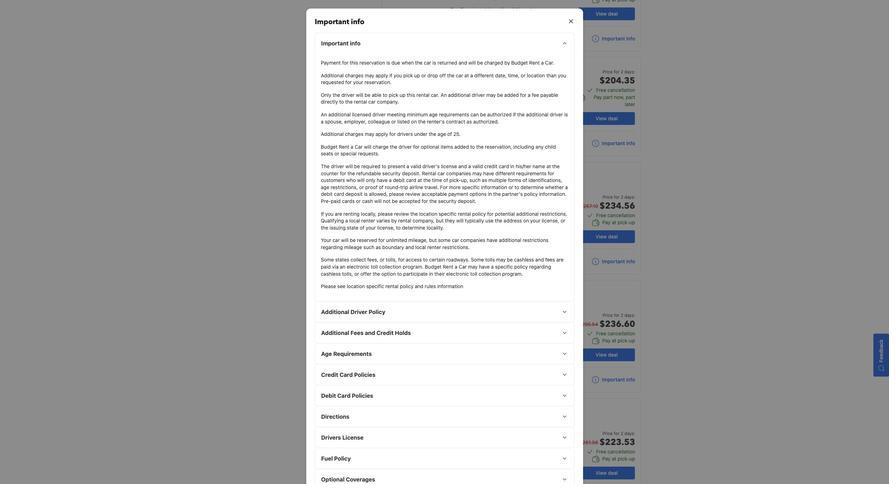 Task type: vqa. For each thing, say whether or not it's contained in the screenshot.
car hire charge
no



Task type: locate. For each thing, give the bounding box(es) containing it.
for inside some states collect fees, or tolls, for access to certain roadways. some tolls may be cashless and fees are paid via an electronic toll collection program. budget rent a car may have a specific policy regarding cashless tolls, or offer the option to participate in their electronic toll collection program.
[[398, 257, 404, 263]]

0 vertical spatial are
[[335, 211, 342, 217]]

0 horizontal spatial this
[[350, 60, 358, 66]]

1 vertical spatial san
[[450, 111, 459, 117]]

1 vertical spatial deposit.
[[458, 198, 476, 204]]

licensed
[[352, 111, 371, 117]]

can
[[470, 111, 479, 117]]

important info for 2nd important info button from the top of the page
[[602, 140, 635, 146]]

additional for an additional licensed driver meeting minimum age requirements can be authorized if the additional driver is a spouse, employer, colleague or listed on the renter's contract as authorized.
[[526, 111, 548, 117]]

payment for this reservation is due when the car is returned and will be charged by budget rent a car.
[[321, 60, 554, 66]]

days: inside price for 2 days: $257.10 $234.56
[[624, 194, 635, 200]]

budget up the
[[321, 144, 337, 150]]

card right 'debit'
[[337, 392, 350, 399]]

be
[[477, 60, 483, 66], [364, 92, 370, 98], [497, 92, 503, 98], [480, 111, 486, 117], [354, 163, 360, 169], [392, 198, 397, 204], [350, 237, 355, 243], [507, 257, 513, 263]]

age
[[321, 351, 332, 357]]

3 large from the top
[[462, 444, 475, 450]]

0 vertical spatial car
[[354, 144, 362, 150]]

1 horizontal spatial budget
[[425, 264, 441, 270]]

$261.98
[[579, 439, 598, 445]]

an inside only the driver will be able to pick up this rental car. an additional driver may be added for a fee payable directly to the rental car company.
[[440, 92, 447, 98]]

2 product card group from the top
[[382, 57, 641, 156]]

0 vertical spatial mileage
[[482, 99, 500, 105]]

1 vertical spatial budget
[[321, 144, 337, 150]]

unlimited
[[386, 237, 407, 243]]

pick
[[403, 72, 413, 78], [389, 92, 398, 98]]

1 vertical spatial are
[[556, 257, 563, 263]]

1 vertical spatial san francisco international airport
[[450, 466, 532, 472]]

san inside san francisco international airport shuttle bus
[[450, 111, 459, 117]]

product card group
[[382, 0, 641, 51], [382, 57, 641, 156], [382, 162, 641, 274], [382, 280, 641, 393], [382, 398, 641, 484]]

0 vertical spatial 1 small bag
[[521, 89, 548, 95]]

1 important info button from the top
[[592, 35, 635, 42]]

2 vertical spatial in
[[429, 271, 433, 277]]

1 vertical spatial bus
[[466, 237, 473, 242]]

1 horizontal spatial renter
[[427, 244, 441, 250]]

1 vertical spatial by
[[391, 218, 397, 224]]

at down $223.53
[[612, 456, 616, 462]]

3 days: from the top
[[624, 313, 635, 318]]

your inside additional charges may apply if you pick up or drop off the car at a different date, time, or location than you requested for your reservation.
[[353, 79, 363, 85]]

view deal button for $204.35
[[578, 112, 635, 125]]

4 view deal button from the top
[[578, 349, 635, 361]]

information
[[481, 184, 507, 190], [437, 283, 463, 289]]

driver inside budget rent a car will charge the driver for optional items added to the reservation, including any child seats or special requests.
[[398, 144, 412, 150]]

1 vertical spatial license,
[[377, 225, 395, 231]]

the up company,
[[410, 211, 418, 217]]

in left their
[[429, 271, 433, 277]]

credit
[[376, 330, 393, 336], [321, 372, 338, 378]]

mileage
[[482, 99, 500, 105], [482, 217, 500, 223], [344, 244, 362, 250]]

0 vertical spatial card
[[339, 372, 353, 378]]

a inside the an additional licensed driver meeting minimum age requirements can be authorized if the additional driver is a spouse, employer, colleague or listed on the renter's contract as authorized.
[[321, 118, 323, 124]]

companies inside your car will be reserved for unlimited mileage, but some car companies have additional restrictions regarding mileage such as boundary and local renter restrictions.
[[460, 237, 485, 243]]

3 price from the top
[[603, 313, 613, 318]]

or inside the an additional licensed driver meeting minimum age requirements can be authorized if the additional driver is a spouse, employer, colleague or listed on the renter's contract as authorized.
[[391, 118, 396, 124]]

1 horizontal spatial restrictions.
[[540, 211, 567, 217]]

2 cancellation from the top
[[608, 212, 635, 218]]

up for $223.53
[[629, 456, 635, 462]]

if you are renting locally, please review the location specific rental policy for potential additional restrictions. qualifying a local renter varies by rental company, but they will typically use the address on your license, or the issuing state of your license, to determine locality.
[[321, 211, 567, 231]]

additional inside only the driver will be able to pick up this rental car. an additional driver may be added for a fee payable directly to the rental car company.
[[448, 92, 470, 98]]

if down due
[[389, 72, 392, 78]]

2 2 from the top
[[621, 194, 623, 200]]

card up the airline
[[406, 177, 416, 183]]

charge
[[373, 144, 388, 150]]

free cancellation
[[596, 87, 635, 93], [596, 212, 635, 218], [596, 330, 635, 336], [596, 449, 635, 455]]

debit up trip
[[393, 177, 405, 183]]

a
[[541, 60, 544, 66], [470, 72, 473, 78], [528, 92, 530, 98], [321, 118, 323, 124], [350, 144, 353, 150], [406, 163, 409, 169], [468, 163, 471, 169], [389, 177, 391, 183], [565, 184, 568, 190], [345, 218, 348, 224], [454, 264, 457, 270], [491, 264, 494, 270]]

additional for only the driver will be able to pick up this rental car. an additional driver may be added for a fee payable directly to the rental car company.
[[448, 92, 470, 98]]

3 pay at pick-up from the top
[[602, 456, 635, 462]]

1 vertical spatial pay at pick-up
[[602, 338, 635, 344]]

0 vertical spatial policies
[[354, 372, 375, 378]]

compact for compact
[[450, 418, 481, 427]]

2 vertical spatial as
[[376, 244, 381, 250]]

free for $261.98
[[596, 449, 606, 455]]

part
[[603, 94, 613, 100], [626, 94, 635, 100]]

age
[[429, 111, 437, 117], [437, 131, 446, 137], [321, 184, 329, 190]]

view for $295.54
[[596, 352, 607, 358]]

5 product card group from the top
[[382, 398, 641, 484]]

2 pay at pick-up from the top
[[602, 338, 635, 344]]

policy down participate
[[400, 283, 413, 289]]

your
[[321, 237, 331, 243]]

important info for fourth important info button from the top of the page
[[602, 377, 635, 383]]

restrictions.
[[540, 211, 567, 217], [442, 244, 469, 250]]

0 vertical spatial regarding
[[321, 244, 343, 250]]

4 days: from the top
[[624, 431, 635, 436]]

view deal for $257.10
[[596, 234, 618, 240]]

additional for your car will be reserved for unlimited mileage, but some car companies have additional restrictions regarding mileage such as boundary and local renter restrictions.
[[499, 237, 521, 243]]

credit up 'debit'
[[321, 372, 338, 378]]

be inside the an additional licensed driver meeting minimum age requirements can be authorized if the additional driver is a spouse, employer, colleague or listed on the renter's contract as authorized.
[[480, 111, 486, 117]]

1 vertical spatial large
[[462, 207, 475, 213]]

is inside the driver will be required to present a valid driver's license and a valid credit card in his/her name at the counter for the refundable security deposit. rental car companies may have different requirements for customers who will only have a debit card at the time of pick-up, such as multiple forms of identifications, age restrictions, or proof of round-trip airline travel. for more specific information or to determine whether a debit card deposit is allowed, please review acceptable payment options in the partner's policy information. pre-paid cards or cash will not be accepted for the security deposit.
[[364, 191, 367, 197]]

policies for credit card policies
[[354, 372, 375, 378]]

please
[[321, 283, 336, 289]]

1 vertical spatial intermediate
[[450, 300, 495, 309]]

or right elantra
[[529, 183, 533, 189]]

may up authorized
[[486, 92, 496, 98]]

2 intermediate from the top
[[450, 300, 495, 309]]

3 view deal from the top
[[596, 234, 618, 240]]

at right off
[[464, 72, 469, 78]]

meeting
[[387, 111, 405, 117]]

minimum
[[407, 111, 428, 117]]

1 vertical spatial this
[[407, 92, 415, 98]]

tolls, down boundary
[[386, 257, 397, 263]]

0 vertical spatial as
[[466, 118, 472, 124]]

1 airport from the top
[[515, 6, 532, 12]]

1 vertical spatial such
[[363, 244, 374, 250]]

reservation
[[359, 60, 385, 66]]

2 san from the top
[[450, 111, 459, 117]]

different down ford on the top
[[474, 72, 494, 78]]

3 san francisco international airport button from the top
[[450, 466, 532, 472]]

1 vertical spatial charges
[[345, 131, 363, 137]]

important info region
[[315, 59, 574, 301]]

1 vertical spatial credit
[[321, 372, 338, 378]]

are inside some states collect fees, or tolls, for access to certain roadways. some tolls may be cashless and fees are paid via an electronic toll collection program. budget rent a car may have a specific policy regarding cashless tolls, or offer the option to participate in their electronic toll collection program.
[[556, 257, 563, 263]]

an additional licensed driver meeting minimum age requirements can be authorized if the additional driver is a spouse, employer, colleague or listed on the renter's contract as authorized.
[[321, 111, 568, 124]]

for inside "price for 2 days: $204.35"
[[614, 69, 620, 75]]

allowed,
[[369, 191, 388, 197]]

for inside price for 2 days: $257.10 $234.56
[[614, 194, 620, 200]]

regarding inside your car will be reserved for unlimited mileage, but some car companies have additional restrictions regarding mileage such as boundary and local renter restrictions.
[[321, 244, 343, 250]]

2 for $204.35
[[621, 69, 623, 75]]

price for $295.54
[[603, 313, 613, 318]]

for down under
[[413, 144, 419, 150]]

optional
[[321, 476, 344, 483]]

apply up charge
[[375, 131, 388, 137]]

the right under
[[429, 131, 436, 137]]

2 san francisco international airport from the top
[[450, 466, 532, 472]]

age requirements
[[321, 351, 372, 357]]

determine down company,
[[402, 225, 425, 231]]

2 charges from the top
[[345, 131, 363, 137]]

0 vertical spatial similar
[[511, 65, 525, 71]]

5 down payment
[[459, 197, 462, 203]]

1 horizontal spatial credit
[[376, 330, 393, 336]]

1 san francisco international airport button from the top
[[450, 6, 532, 12]]

supplied by thrifty image
[[388, 138, 410, 149]]

price inside price for 2 days: $257.10 $234.56
[[603, 194, 613, 200]]

1 vertical spatial regarding
[[529, 264, 551, 270]]

3 cancellation from the top
[[608, 330, 635, 336]]

security
[[382, 170, 400, 176], [438, 198, 456, 204]]

free cancellation down $223.53
[[596, 449, 635, 455]]

car.
[[545, 60, 554, 66]]

view deal for $261.98
[[596, 470, 618, 476]]

4 important info button from the top
[[592, 376, 635, 383]]

1 horizontal spatial this
[[407, 92, 415, 98]]

at down $236.60
[[612, 338, 616, 344]]

some states collect fees, or tolls, for access to certain roadways. some tolls may be cashless and fees are paid via an electronic toll collection program. budget rent a car may have a specific policy regarding cashless tolls, or offer the option to participate in their electronic toll collection program.
[[321, 257, 563, 277]]

1 5 seats from the top
[[459, 79, 475, 85]]

2 large from the top
[[462, 207, 475, 213]]

1 shuttle from the top
[[450, 119, 465, 124]]

or left offer
[[354, 271, 359, 277]]

of
[[447, 131, 452, 137], [443, 177, 448, 183], [522, 177, 527, 183], [379, 184, 383, 190], [360, 225, 364, 231]]

days: inside "price for 2 days: $204.35"
[[624, 69, 635, 75]]

1 san francisco international airport from the top
[[450, 6, 532, 12]]

0 horizontal spatial you
[[325, 211, 333, 217]]

3 deal from the top
[[608, 234, 618, 240]]

2 price from the top
[[603, 194, 613, 200]]

fees
[[350, 330, 363, 336]]

fuel policy button
[[315, 448, 574, 469]]

1 vertical spatial different
[[495, 170, 515, 176]]

1 compact from the top
[[450, 63, 481, 73]]

at
[[464, 72, 469, 78], [546, 163, 551, 169], [417, 177, 422, 183], [612, 219, 616, 225], [612, 338, 616, 344], [612, 456, 616, 462]]

rental up typically
[[458, 211, 471, 217]]

1 horizontal spatial license,
[[542, 218, 559, 224]]

customers
[[321, 177, 345, 183]]

or inside intermediate chevrolet cruze or similar
[[530, 302, 534, 307]]

deal for $204.35
[[608, 115, 618, 121]]

shuttle
[[450, 119, 465, 124], [450, 237, 465, 242]]

2 valid from the left
[[472, 163, 483, 169]]

location inside additional charges may apply if you pick up or drop off the car at a different date, time, or location than you requested for your reservation.
[[527, 72, 545, 78]]

typically
[[465, 218, 484, 224]]

up for $236.60
[[629, 338, 635, 344]]

pay at pick-up for $234.56
[[602, 219, 635, 225]]

roadways.
[[446, 257, 469, 263]]

1 francisco from the top
[[460, 6, 483, 12]]

age inside the an additional licensed driver meeting minimum age requirements can be authorized if the additional driver is a spouse, employer, colleague or listed on the renter's contract as authorized.
[[429, 111, 437, 117]]

renter down locally,
[[361, 218, 375, 224]]

similar up time,
[[511, 65, 525, 71]]

1 large bag
[[459, 89, 485, 95], [459, 207, 485, 213], [459, 444, 485, 450]]

up inside only the driver will be able to pick up this rental car. an additional driver may be added for a fee payable directly to the rental car company.
[[399, 92, 405, 98]]

may up reservation.
[[365, 72, 374, 78]]

items
[[440, 144, 453, 150]]

2 vertical spatial small
[[525, 444, 537, 450]]

2 view from the top
[[596, 115, 607, 121]]

of left 25.
[[447, 131, 452, 137]]

policy
[[368, 309, 385, 315], [334, 455, 351, 462]]

budget up time,
[[511, 60, 528, 66]]

this inside only the driver will be able to pick up this rental car. an additional driver may be added for a fee payable directly to the rental car company.
[[407, 92, 415, 98]]

for inside additional charges may apply if you pick up or drop off the car at a different date, time, or location than you requested for your reservation.
[[345, 79, 352, 85]]

additional
[[321, 72, 344, 78], [321, 131, 344, 137], [321, 309, 349, 315], [321, 330, 349, 336]]

mileage down the potential at the top of page
[[482, 217, 500, 223]]

a inside if you are renting locally, please review the location specific rental policy for potential additional restrictions. qualifying a local renter varies by rental company, but they will typically use the address on your license, or the issuing state of your license, to determine locality.
[[345, 218, 348, 224]]

1 automatic from the top
[[521, 79, 545, 85]]

1 5 from the top
[[459, 79, 462, 85]]

1 vertical spatial san francisco international airport button
[[450, 111, 532, 117]]

5 view deal from the top
[[596, 470, 618, 476]]

bus inside san francisco international airport shuttle bus
[[466, 119, 473, 124]]

driver up can
[[472, 92, 485, 98]]

additional for additional driver policy
[[321, 309, 349, 315]]

elantra
[[514, 183, 528, 189]]

some
[[321, 257, 334, 263], [471, 257, 484, 263]]

1 free from the top
[[596, 87, 606, 93]]

pick-
[[449, 177, 461, 183], [618, 219, 629, 225], [618, 338, 629, 344], [618, 456, 629, 462]]

view deal button for $295.54
[[578, 349, 635, 361]]

location left than
[[527, 72, 545, 78]]

specific
[[462, 184, 480, 190], [438, 211, 456, 217], [495, 264, 513, 270], [366, 283, 384, 289]]

2 apply from the top
[[375, 131, 388, 137]]

4 free cancellation from the top
[[596, 449, 635, 455]]

deposit
[[345, 191, 362, 197]]

added down time,
[[504, 92, 519, 98]]

0 vertical spatial an
[[440, 92, 447, 98]]

price inside price for 2 days: $295.54 $236.60
[[603, 313, 613, 318]]

0 vertical spatial small
[[525, 89, 537, 95]]

0 vertical spatial location
[[527, 72, 545, 78]]

this left reservation
[[350, 60, 358, 66]]

drivers license button
[[315, 427, 574, 448]]

additional fees and credit holds
[[321, 330, 411, 336]]

by right varies
[[391, 218, 397, 224]]

valid left driver's
[[410, 163, 421, 169]]

for right payment
[[342, 60, 348, 66]]

program. down access
[[403, 264, 423, 270]]

drop
[[427, 72, 438, 78]]

such
[[469, 177, 480, 183], [363, 244, 374, 250]]

age up renter's
[[429, 111, 437, 117]]

may inside the driver will be required to present a valid driver's license and a valid credit card in his/her name at the counter for the refundable security deposit. rental car companies may have different requirements for customers who will only have a debit card at the time of pick-up, such as multiple forms of identifications, age restrictions, or proof of round-trip airline travel. for more specific information or to determine whether a debit card deposit is allowed, please review acceptable payment options in the partner's policy information. pre-paid cards or cash will not be accepted for the security deposit.
[[472, 170, 482, 176]]

mileage,
[[408, 237, 428, 243]]

regarding down fees
[[529, 264, 551, 270]]

pay left now,
[[594, 94, 602, 100]]

states
[[335, 257, 349, 263]]

more
[[449, 184, 460, 190]]

and down mileage,
[[405, 244, 414, 250]]

3 view from the top
[[596, 234, 607, 240]]

state
[[347, 225, 358, 231]]

2 vertical spatial seats
[[463, 197, 475, 203]]

policy inside if you are renting locally, please review the location specific rental policy for potential additional restrictions. qualifying a local renter varies by rental company, but they will typically use the address on your license, or the issuing state of your license, to determine locality.
[[472, 211, 486, 217]]

please inside if you are renting locally, please review the location specific rental policy for potential additional restrictions. qualifying a local renter varies by rental company, but they will typically use the address on your license, or the issuing state of your license, to determine locality.
[[378, 211, 393, 217]]

car.
[[431, 92, 439, 98]]

view for $257.10
[[596, 234, 607, 240]]

1 1 small bag from the top
[[521, 89, 548, 95]]

3 view deal button from the top
[[578, 230, 635, 243]]

cancellation for $204.35
[[608, 87, 635, 93]]

an
[[440, 92, 447, 98], [321, 111, 327, 117]]

or inside compact ford focus or similar
[[506, 65, 510, 71]]

1 vertical spatial unlimited
[[459, 217, 481, 223]]

and inside your car will be reserved for unlimited mileage, but some car companies have additional restrictions regarding mileage such as boundary and local renter restrictions.
[[405, 244, 414, 250]]

3 2 from the top
[[621, 313, 623, 318]]

0 vertical spatial 5
[[459, 79, 462, 85]]

will inside if you are renting locally, please review the location specific rental policy for potential additional restrictions. qualifying a local renter varies by rental company, but they will typically use the address on your license, or the issuing state of your license, to determine locality.
[[456, 218, 463, 224]]

5 view from the top
[[596, 470, 607, 476]]

by inside if you are renting locally, please review the location specific rental policy for potential additional restrictions. qualifying a local renter varies by rental company, but they will typically use the address on your license, or the issuing state of your license, to determine locality.
[[391, 218, 397, 224]]

1 horizontal spatial local
[[415, 244, 426, 250]]

tolls, down an
[[342, 271, 353, 277]]

requests.
[[358, 151, 379, 157]]

important inside dropdown button
[[321, 40, 348, 46]]

may inside additional charges may apply if you pick up or drop off the car at a different date, time, or location than you requested for your reservation.
[[365, 72, 374, 78]]

1 horizontal spatial determine
[[520, 184, 544, 190]]

1 vertical spatial requirements
[[516, 170, 546, 176]]

0 horizontal spatial different
[[474, 72, 494, 78]]

reservation.
[[364, 79, 391, 85]]

will down allowed,
[[374, 198, 381, 204]]

local inside your car will be reserved for unlimited mileage, but some car companies have additional restrictions regarding mileage such as boundary and local renter restrictions.
[[415, 244, 426, 250]]

2 horizontal spatial location
[[527, 72, 545, 78]]

pay for $295.54
[[602, 338, 611, 344]]

1 charges from the top
[[345, 72, 363, 78]]

card down restrictions,
[[334, 191, 344, 197]]

2 vertical spatial 1 small bag
[[521, 444, 548, 450]]

but left some
[[429, 237, 437, 243]]

1 horizontal spatial program.
[[502, 271, 523, 277]]

0 horizontal spatial an
[[321, 111, 327, 117]]

for inside only the driver will be able to pick up this rental car. an additional driver may be added for a fee payable directly to the rental car company.
[[520, 92, 526, 98]]

up,
[[461, 177, 468, 183]]

or left "drop"
[[421, 72, 426, 78]]

free cancellation for $257.10
[[596, 212, 635, 218]]

up left "drop"
[[414, 72, 420, 78]]

1 days: from the top
[[624, 69, 635, 75]]

price inside "price for 2 days: $204.35"
[[603, 69, 613, 75]]

pick- down $236.60
[[618, 338, 629, 344]]

2 automatic from the top
[[521, 197, 545, 203]]

2 1 large bag from the top
[[459, 207, 485, 213]]

2 view deal from the top
[[596, 115, 618, 121]]

additional down additional charges may apply if you pick up or drop off the car at a different date, time, or location than you requested for your reservation.
[[448, 92, 470, 98]]

4 2 from the top
[[621, 431, 623, 436]]

2 important info button from the top
[[592, 140, 635, 147]]

0 vertical spatial determine
[[520, 184, 544, 190]]

1 price from the top
[[603, 69, 613, 75]]

specific inside some states collect fees, or tolls, for access to certain roadways. some tolls may be cashless and fees are paid via an electronic toll collection program. budget rent a car may have a specific policy regarding cashless tolls, or offer the option to participate in their electronic toll collection program.
[[495, 264, 513, 270]]

1 horizontal spatial collection
[[478, 271, 501, 277]]

price up $204.35
[[603, 69, 613, 75]]

0 vertical spatial credit
[[376, 330, 393, 336]]

0 vertical spatial license,
[[542, 218, 559, 224]]

determine down identifications,
[[520, 184, 544, 190]]

days:
[[624, 69, 635, 75], [624, 194, 635, 200], [624, 313, 635, 318], [624, 431, 635, 436]]

1 free cancellation from the top
[[596, 87, 635, 93]]

1 vertical spatial policies
[[352, 392, 373, 399]]

1 product card group from the top
[[382, 0, 641, 51]]

or inside if you are renting locally, please review the location specific rental policy for potential additional restrictions. qualifying a local renter varies by rental company, but they will typically use the address on your license, or the issuing state of your license, to determine locality.
[[560, 218, 565, 224]]

2 unlimited from the top
[[459, 217, 481, 223]]

3 free from the top
[[596, 330, 606, 336]]

have down tolls
[[479, 264, 490, 270]]

but
[[436, 218, 443, 224], [429, 237, 437, 243]]

card for debit
[[337, 392, 350, 399]]

the down minimum
[[418, 118, 425, 124]]

days: inside price for 2 days: $261.98 $223.53
[[624, 431, 635, 436]]

as inside the an additional licensed driver meeting minimum age requirements can be authorized if the additional driver is a spouse, employer, colleague or listed on the renter's contract as authorized.
[[466, 118, 472, 124]]

may up options
[[472, 170, 482, 176]]

seats down options
[[463, 197, 475, 203]]

address
[[503, 218, 522, 224]]

or down deposit
[[356, 198, 361, 204]]

free cancellation for $261.98
[[596, 449, 635, 455]]

pay for $204.35
[[594, 94, 602, 100]]

cancellation up now,
[[608, 87, 635, 93]]

for up identifications,
[[548, 170, 554, 176]]

in left his/her
[[510, 163, 514, 169]]

optional
[[421, 144, 439, 150]]

will left ford on the top
[[468, 60, 476, 66]]

pick inside additional charges may apply if you pick up or drop off the car at a different date, time, or location than you requested for your reservation.
[[403, 72, 413, 78]]

card
[[339, 372, 353, 378], [337, 392, 350, 399]]

unlimited left use
[[459, 217, 481, 223]]

0 horizontal spatial some
[[321, 257, 334, 263]]

pick- for $223.53
[[618, 456, 629, 462]]

have inside your car will be reserved for unlimited mileage, but some car companies have additional restrictions regarding mileage such as boundary and local renter restrictions.
[[487, 237, 497, 243]]

car inside budget rent a car will charge the driver for optional items added to the reservation, including any child seats or special requests.
[[354, 144, 362, 150]]

3 product card group from the top
[[382, 162, 641, 274]]

1 horizontal spatial security
[[438, 198, 456, 204]]

2 free from the top
[[596, 212, 606, 218]]

1 vertical spatial international
[[485, 111, 514, 117]]

is inside the an additional licensed driver meeting minimum age requirements can be authorized if the additional driver is a spouse, employer, colleague or listed on the renter's contract as authorized.
[[564, 111, 568, 117]]

product card group containing $223.53
[[382, 398, 641, 484]]

1 2 from the top
[[621, 69, 623, 75]]

will right the they
[[456, 218, 463, 224]]

3 free cancellation from the top
[[596, 330, 635, 336]]

car inside only the driver will be able to pick up this rental car. an additional driver may be added for a fee payable directly to the rental car company.
[[368, 99, 375, 105]]

1 vertical spatial review
[[394, 211, 409, 217]]

to inside if you are renting locally, please review the location specific rental policy for potential additional restrictions. qualifying a local renter varies by rental company, but they will typically use the address on your license, or the issuing state of your license, to determine locality.
[[396, 225, 400, 231]]

0 horizontal spatial pick
[[389, 92, 398, 98]]

1 1 large bag from the top
[[459, 89, 485, 95]]

debit card policies
[[321, 392, 373, 399]]

only the driver will be able to pick up this rental car. an additional driver may be added for a fee payable directly to the rental car company.
[[321, 92, 558, 105]]

1 vertical spatial renter
[[427, 244, 441, 250]]

for
[[342, 60, 348, 66], [614, 69, 620, 75], [345, 79, 352, 85], [520, 92, 526, 98], [389, 131, 396, 137], [413, 144, 419, 150], [340, 170, 346, 176], [548, 170, 554, 176], [614, 194, 620, 200], [422, 198, 428, 204], [487, 211, 493, 217], [378, 237, 385, 243], [398, 257, 404, 263], [614, 313, 620, 318], [614, 431, 620, 436]]

intermediate hyundai elantra or similar
[[450, 181, 548, 191]]

4 free from the top
[[596, 449, 606, 455]]

1 cancellation from the top
[[608, 87, 635, 93]]

driver up counter
[[331, 163, 344, 169]]

via
[[332, 264, 338, 270]]

4 price from the top
[[603, 431, 613, 436]]

rent inside some states collect fees, or tolls, for access to certain roadways. some tolls may be cashless and fees are paid via an electronic toll collection program. budget rent a car may have a specific policy regarding cashless tolls, or offer the option to participate in their electronic toll collection program.
[[443, 264, 453, 270]]

0 vertical spatial electronic
[[347, 264, 369, 270]]

2 vertical spatial rent
[[443, 264, 453, 270]]

2 inside price for 2 days: $261.98 $223.53
[[621, 431, 623, 436]]

deal for $257.10
[[608, 234, 618, 240]]

policy down elantra
[[524, 191, 538, 197]]

2 horizontal spatial rent
[[529, 60, 540, 66]]

for right requested
[[345, 79, 352, 85]]

1 vertical spatial location
[[419, 211, 437, 217]]

but inside your car will be reserved for unlimited mileage, but some car companies have additional restrictions regarding mileage such as boundary and local renter restrictions.
[[429, 237, 437, 243]]

driver inside the driver will be required to present a valid driver's license and a valid credit card in his/her name at the counter for the refundable security deposit. rental car companies may have different requirements for customers who will only have a debit card at the time of pick-up, such as multiple forms of identifications, age restrictions, or proof of round-trip airline travel. for more specific information or to determine whether a debit card deposit is allowed, please review acceptable payment options in the partner's policy information. pre-paid cards or cash will not be accepted for the security deposit.
[[331, 163, 344, 169]]

please down round-
[[389, 191, 404, 197]]

1 pay at pick-up from the top
[[602, 219, 635, 225]]

info for first important info button
[[626, 35, 635, 42]]

some left tolls
[[471, 257, 484, 263]]

car inside some states collect fees, or tolls, for access to certain roadways. some tolls may be cashless and fees are paid via an electronic toll collection program. budget rent a car may have a specific policy regarding cashless tolls, or offer the option to participate in their electronic toll collection program.
[[458, 264, 467, 270]]

or right cruze
[[530, 302, 534, 307]]

1 vertical spatial unlimited mileage
[[459, 217, 500, 223]]

pay inside pay part now, part later
[[594, 94, 602, 100]]

local
[[349, 218, 360, 224], [415, 244, 426, 250]]

rent left car.
[[529, 60, 540, 66]]

3 important info button from the top
[[592, 258, 635, 265]]

1 small from the top
[[525, 89, 537, 95]]

1 vertical spatial on
[[523, 218, 529, 224]]

determine
[[520, 184, 544, 190], [402, 225, 425, 231]]

deal for $295.54
[[608, 352, 618, 358]]

2 days: from the top
[[624, 194, 635, 200]]

2 view deal button from the top
[[578, 112, 635, 125]]

free down price for 2 days: $257.10 $234.56
[[596, 212, 606, 218]]

for up $223.53
[[614, 431, 620, 436]]

5 deal from the top
[[608, 470, 618, 476]]

2 inside price for 2 days: $295.54 $236.60
[[621, 313, 623, 318]]

1 vertical spatial card
[[406, 177, 416, 183]]

similar inside intermediate hyundai elantra or similar
[[535, 183, 548, 189]]

1 horizontal spatial regarding
[[529, 264, 551, 270]]

2
[[621, 69, 623, 75], [621, 194, 623, 200], [621, 313, 623, 318], [621, 431, 623, 436]]

4 view deal from the top
[[596, 352, 618, 358]]

requirements inside the an additional licensed driver meeting minimum age requirements can be authorized if the additional driver is a spouse, employer, colleague or listed on the renter's contract as authorized.
[[439, 111, 469, 117]]

free cancellation down $234.56
[[596, 212, 635, 218]]

1 vertical spatial small
[[525, 207, 537, 213]]

authorized.
[[473, 118, 499, 124]]

policy
[[524, 191, 538, 197], [472, 211, 486, 217], [514, 264, 528, 270], [400, 283, 413, 289]]

0 horizontal spatial information
[[437, 283, 463, 289]]

product card group containing $204.35
[[382, 57, 641, 156]]

0 horizontal spatial by
[[391, 218, 397, 224]]

policy inside some states collect fees, or tolls, for access to certain roadways. some tolls may be cashless and fees are paid via an electronic toll collection program. budget rent a car may have a specific policy regarding cashless tolls, or offer the option to participate in their electronic toll collection program.
[[514, 264, 528, 270]]

or inside intermediate hyundai elantra or similar
[[529, 183, 533, 189]]

0 vertical spatial compact
[[450, 63, 481, 73]]

additional inside additional charges may apply if you pick up or drop off the car at a different date, time, or location than you requested for your reservation.
[[321, 72, 344, 78]]

or
[[506, 65, 510, 71], [421, 72, 426, 78], [521, 72, 525, 78], [391, 118, 396, 124], [334, 151, 339, 157], [529, 183, 533, 189], [359, 184, 364, 190], [508, 184, 513, 190], [356, 198, 361, 204], [560, 218, 565, 224], [380, 257, 384, 263], [354, 271, 359, 277], [530, 302, 534, 307]]

2 vertical spatial 1 large bag
[[459, 444, 485, 450]]

2 inside price for 2 days: $257.10 $234.56
[[621, 194, 623, 200]]

the up licensed
[[345, 99, 352, 105]]

san francisco international airport button
[[450, 6, 532, 12], [450, 111, 532, 117], [450, 466, 532, 472]]

requirements up contract
[[439, 111, 469, 117]]

card for credit
[[339, 372, 353, 378]]

compact left ford on the top
[[450, 63, 481, 73]]

bus down typically
[[466, 237, 473, 242]]

4 deal from the top
[[608, 352, 618, 358]]

boundary
[[382, 244, 404, 250]]

days: inside price for 2 days: $295.54 $236.60
[[624, 313, 635, 318]]

to left 'present' in the left of the page
[[382, 163, 386, 169]]

1 intermediate from the top
[[450, 181, 495, 191]]

0 horizontal spatial cashless
[[321, 271, 341, 277]]

2 compact from the top
[[450, 418, 481, 427]]

1 vertical spatial electronic
[[446, 271, 469, 277]]

requested
[[321, 79, 344, 85]]

5 seats down compact ford focus or similar
[[459, 79, 475, 85]]

driver down drivers
[[398, 144, 412, 150]]

2 horizontal spatial budget
[[511, 60, 528, 66]]

0 vertical spatial bus
[[466, 119, 473, 124]]

0 horizontal spatial are
[[335, 211, 342, 217]]

may right tolls
[[496, 257, 505, 263]]

days: up $204.35
[[624, 69, 635, 75]]

4 view from the top
[[596, 352, 607, 358]]

price for $257.10
[[603, 194, 613, 200]]

seats
[[463, 79, 475, 85], [321, 151, 333, 157], [463, 197, 475, 203]]

2 vertical spatial mileage
[[344, 244, 362, 250]]

important info inside dropdown button
[[321, 40, 360, 46]]

restrictions. inside your car will be reserved for unlimited mileage, but some car companies have additional restrictions regarding mileage such as boundary and local renter restrictions.
[[442, 244, 469, 250]]

driver down payable
[[550, 111, 563, 117]]

1 horizontal spatial card
[[406, 177, 416, 183]]

pick inside only the driver will be able to pick up this rental car. an additional driver may be added for a fee payable directly to the rental car company.
[[389, 92, 398, 98]]

credit card policies button
[[315, 364, 574, 385]]

small
[[525, 89, 537, 95], [525, 207, 537, 213], [525, 444, 537, 450]]

1 horizontal spatial part
[[626, 94, 635, 100]]

requirements down name
[[516, 170, 546, 176]]

0 horizontal spatial location
[[347, 283, 365, 289]]

intermediate
[[450, 181, 495, 191], [450, 300, 495, 309]]

1 view deal button from the top
[[578, 7, 635, 20]]

apply inside additional charges may apply if you pick up or drop off the car at a different date, time, or location than you requested for your reservation.
[[375, 72, 388, 78]]

paid inside the driver will be required to present a valid driver's license and a valid credit card in his/her name at the counter for the refundable security deposit. rental car companies may have different requirements for customers who will only have a debit card at the time of pick-up, such as multiple forms of identifications, age restrictions, or proof of round-trip airline travel. for more specific information or to determine whether a debit card deposit is allowed, please review acceptable payment options in the partner's policy information. pre-paid cards or cash will not be accepted for the security deposit.
[[331, 198, 340, 204]]

unlimited
[[459, 99, 481, 105], [459, 217, 481, 223]]

0 vertical spatial your
[[353, 79, 363, 85]]

1 apply from the top
[[375, 72, 388, 78]]

rent up their
[[443, 264, 453, 270]]

the down rental
[[423, 177, 431, 183]]

as down can
[[466, 118, 472, 124]]

for inside your car will be reserved for unlimited mileage, but some car companies have additional restrictions regarding mileage such as boundary and local renter restrictions.
[[378, 237, 385, 243]]

free cancellation for $204.35
[[596, 87, 635, 93]]

view deal button for $261.98
[[578, 467, 635, 479]]

or right time,
[[521, 72, 525, 78]]

0 vertical spatial companies
[[446, 170, 471, 176]]

0 vertical spatial policy
[[368, 309, 385, 315]]

2 up $204.35
[[621, 69, 623, 75]]

intermediate for $234.56
[[450, 181, 495, 191]]

have inside some states collect fees, or tolls, for access to certain roadways. some tolls may be cashless and fees are paid via an electronic toll collection program. budget rent a car may have a specific policy regarding cashless tolls, or offer the option to participate in their electronic toll collection program.
[[479, 264, 490, 270]]

license, up the restrictions
[[542, 218, 559, 224]]

info for fourth important info button from the top of the page
[[626, 377, 635, 383]]

0 horizontal spatial on
[[411, 118, 417, 124]]

policy up typically
[[472, 211, 486, 217]]

pick- for $234.56
[[618, 219, 629, 225]]

2 bus from the top
[[466, 237, 473, 242]]

1 international from the top
[[485, 6, 514, 12]]

pick down 'when'
[[403, 72, 413, 78]]

1 vertical spatial an
[[321, 111, 327, 117]]

0 vertical spatial unlimited mileage
[[459, 99, 500, 105]]

price for 2 days: $295.54 $236.60
[[579, 313, 635, 330]]

multiple
[[488, 177, 506, 183]]

5 view deal button from the top
[[578, 467, 635, 479]]

2 part from the left
[[626, 94, 635, 100]]

debit
[[393, 177, 405, 183], [321, 191, 332, 197]]

0 horizontal spatial in
[[429, 271, 433, 277]]

car inside additional charges may apply if you pick up or drop off the car at a different date, time, or location than you requested for your reservation.
[[456, 72, 463, 78]]

0 vertical spatial automatic
[[521, 79, 545, 85]]

charges inside additional charges may apply if you pick up or drop off the car at a different date, time, or location than you requested for your reservation.
[[345, 72, 363, 78]]

$204.35
[[600, 75, 635, 87]]

for down acceptable
[[422, 198, 428, 204]]

paid left via
[[321, 264, 331, 270]]

certain
[[429, 257, 445, 263]]

restrictions. inside if you are renting locally, please review the location specific rental policy for potential additional restrictions. qualifying a local renter varies by rental company, but they will typically use the address on your license, or the issuing state of your license, to determine locality.
[[540, 211, 567, 217]]

3 small from the top
[[525, 444, 537, 450]]

3 international from the top
[[485, 466, 514, 472]]

rent inside budget rent a car will charge the driver for optional items added to the reservation, including any child seats or special requests.
[[339, 144, 349, 150]]

2 deal from the top
[[608, 115, 618, 121]]

product card group containing $236.60
[[382, 280, 641, 393]]



Task type: describe. For each thing, give the bounding box(es) containing it.
different inside the driver will be required to present a valid driver's license and a valid credit card in his/her name at the counter for the refundable security deposit. rental car companies may have different requirements for customers who will only have a debit card at the time of pick-up, such as multiple forms of identifications, age restrictions, or proof of round-trip airline travel. for more specific information or to determine whether a debit card deposit is allowed, please review acceptable payment options in the partner's policy information. pre-paid cards or cash will not be accepted for the security deposit.
[[495, 170, 515, 176]]

charges for additional charges may apply for drivers under the age of 25.
[[345, 131, 363, 137]]

for up customers
[[340, 170, 346, 176]]

days: for $204.35
[[624, 69, 635, 75]]

view deal for $204.35
[[596, 115, 618, 121]]

0 vertical spatial toll
[[371, 264, 378, 270]]

additional for additional charges may apply if you pick up or drop off the car at a different date, time, or location than you requested for your reservation.
[[321, 72, 344, 78]]

days: for $257.10
[[624, 194, 635, 200]]

the down acceptable
[[429, 198, 437, 204]]

0 vertical spatial budget
[[511, 60, 528, 66]]

off
[[439, 72, 446, 78]]

the right charge
[[390, 144, 397, 150]]

for inside budget rent a car will charge the driver for optional items added to the reservation, including any child seats or special requests.
[[413, 144, 419, 150]]

1 horizontal spatial by
[[504, 60, 510, 66]]

the inside additional charges may apply if you pick up or drop off the car at a different date, time, or location than you requested for your reservation.
[[447, 72, 454, 78]]

the right authorized
[[517, 111, 524, 117]]

age inside the driver will be required to present a valid driver's license and a valid credit card in his/her name at the counter for the refundable security deposit. rental car companies may have different requirements for customers who will only have a debit card at the time of pick-up, such as multiple forms of identifications, age restrictions, or proof of round-trip airline travel. for more specific information or to determine whether a debit card deposit is allowed, please review acceptable payment options in the partner's policy information. pre-paid cards or cash will not be accepted for the security deposit.
[[321, 184, 329, 190]]

2 horizontal spatial in
[[510, 163, 514, 169]]

0 vertical spatial collection
[[379, 264, 401, 270]]

rental down the option
[[385, 283, 398, 289]]

cancellation for $295.54
[[608, 330, 635, 336]]

policy inside the driver will be required to present a valid driver's license and a valid credit card in his/her name at the counter for the refundable security deposit. rental car companies may have different requirements for customers who will only have a debit card at the time of pick-up, such as multiple forms of identifications, age restrictions, or proof of round-trip airline travel. for more specific information or to determine whether a debit card deposit is allowed, please review acceptable payment options in the partner's policy information. pre-paid cards or cash will not be accepted for the security deposit.
[[524, 191, 538, 197]]

the up who
[[347, 170, 355, 176]]

qualifying
[[321, 218, 344, 224]]

companies inside the driver will be required to present a valid driver's license and a valid credit card in his/her name at the counter for the refundable security deposit. rental car companies may have different requirements for customers who will only have a debit card at the time of pick-up, such as multiple forms of identifications, age restrictions, or proof of round-trip airline travel. for more specific information or to determine whether a debit card deposit is allowed, please review acceptable payment options in the partner's policy information. pre-paid cards or cash will not be accepted for the security deposit.
[[446, 170, 471, 176]]

budget inside budget rent a car will charge the driver for optional items added to the reservation, including any child seats or special requests.
[[321, 144, 337, 150]]

1 vertical spatial policy
[[334, 455, 351, 462]]

specific inside if you are renting locally, please review the location specific rental policy for potential additional restrictions. qualifying a local renter varies by rental company, but they will typically use the address on your license, or the issuing state of your license, to determine locality.
[[438, 211, 456, 217]]

age requirements button
[[315, 343, 574, 364]]

2 vertical spatial your
[[366, 225, 376, 231]]

1 valid from the left
[[410, 163, 421, 169]]

rental up licensed
[[354, 99, 367, 105]]

be left able
[[364, 92, 370, 98]]

to left certain
[[423, 257, 428, 263]]

0 vertical spatial deposit.
[[402, 170, 420, 176]]

product card group containing san francisco international airport
[[382, 0, 641, 51]]

of up allowed,
[[379, 184, 383, 190]]

and left 'rules'
[[415, 283, 423, 289]]

san francisco international airport shuttle bus
[[450, 111, 532, 124]]

cancellation for $261.98
[[608, 449, 635, 455]]

directly
[[321, 99, 338, 105]]

will inside only the driver will be able to pick up this rental car. an additional driver may be added for a fee payable directly to the rental car company.
[[356, 92, 363, 98]]

view for $261.98
[[596, 470, 607, 476]]

date,
[[495, 72, 507, 78]]

only
[[321, 92, 331, 98]]

1 vertical spatial information
[[437, 283, 463, 289]]

deal for $261.98
[[608, 470, 618, 476]]

1 unlimited mileage from the top
[[459, 99, 500, 105]]

as inside your car will be reserved for unlimited mileage, but some car companies have additional restrictions regarding mileage such as boundary and local renter restrictions.
[[376, 244, 381, 250]]

0 vertical spatial card
[[499, 163, 509, 169]]

round-
[[385, 184, 400, 190]]

1 vertical spatial security
[[438, 198, 456, 204]]

be up authorized
[[497, 92, 503, 98]]

tolls
[[485, 257, 495, 263]]

options
[[469, 191, 486, 197]]

car right some
[[452, 237, 459, 243]]

up inside additional charges may apply if you pick up or drop off the car at a different date, time, or location than you requested for your reservation.
[[414, 72, 420, 78]]

be up refundable
[[354, 163, 360, 169]]

an inside the an additional licensed driver meeting minimum age requirements can be authorized if the additional driver is a spouse, employer, colleague or listed on the renter's contract as authorized.
[[321, 111, 327, 117]]

to down forms
[[514, 184, 519, 190]]

are inside if you are renting locally, please review the location specific rental policy for potential additional restrictions. qualifying a local renter varies by rental company, but they will typically use the address on your license, or the issuing state of your license, to determine locality.
[[335, 211, 342, 217]]

1 vertical spatial collection
[[478, 271, 501, 277]]

airline
[[409, 184, 423, 190]]

free for $257.10
[[596, 212, 606, 218]]

compact for compact ford focus or similar
[[450, 63, 481, 73]]

be inside some states collect fees, or tolls, for access to certain roadways. some tolls may be cashless and fees are paid via an electronic toll collection program. budget rent a car may have a specific policy regarding cashless tolls, or offer the option to participate in their electronic toll collection program.
[[507, 257, 513, 263]]

the
[[321, 163, 329, 169]]

for inside if you are renting locally, please review the location specific rental policy for potential additional restrictions. qualifying a local renter varies by rental company, but they will typically use the address on your license, or the issuing state of your license, to determine locality.
[[487, 211, 493, 217]]

2 san francisco international airport button from the top
[[450, 111, 532, 117]]

or up partner's
[[508, 184, 513, 190]]

days: for $295.54
[[624, 313, 635, 318]]

1 horizontal spatial in
[[488, 191, 492, 197]]

only
[[366, 177, 375, 183]]

similar for $234.56
[[535, 183, 548, 189]]

forms
[[508, 177, 521, 183]]

license
[[342, 434, 363, 441]]

price for 2 days: $204.35
[[600, 69, 635, 87]]

2 small from the top
[[525, 207, 537, 213]]

fuel policy
[[321, 455, 351, 462]]

price for 2 days: $257.10 $234.56
[[580, 194, 635, 212]]

pay at pick-up for $223.53
[[602, 456, 635, 462]]

$295.54
[[579, 321, 598, 327]]

reserved
[[357, 237, 377, 243]]

and inside the driver will be required to present a valid driver's license and a valid credit card in his/her name at the counter for the refundable security deposit. rental car companies may have different requirements for customers who will only have a debit card at the time of pick-up, such as multiple forms of identifications, age restrictions, or proof of round-trip airline travel. for more specific information or to determine whether a debit card deposit is allowed, please review acceptable payment options in the partner's policy information. pre-paid cards or cash will not be accepted for the security deposit.
[[458, 163, 467, 169]]

able
[[372, 92, 381, 98]]

the down qualifying
[[321, 225, 328, 231]]

0 vertical spatial seats
[[463, 79, 475, 85]]

special
[[340, 151, 356, 157]]

2 horizontal spatial your
[[530, 218, 540, 224]]

may down roadways.
[[468, 264, 477, 270]]

any
[[535, 144, 543, 150]]

2 1 small bag from the top
[[521, 207, 548, 213]]

company,
[[412, 218, 434, 224]]

on inside the an additional licensed driver meeting minimum age requirements can be authorized if the additional driver is a spouse, employer, colleague or listed on the renter's contract as authorized.
[[411, 118, 417, 124]]

at up the airline
[[417, 177, 422, 183]]

apply for if
[[375, 72, 388, 78]]

local inside if you are renting locally, please review the location specific rental policy for potential additional restrictions. qualifying a local renter varies by rental company, but they will typically use the address on your license, or the issuing state of your license, to determine locality.
[[349, 218, 360, 224]]

3 san from the top
[[450, 466, 459, 472]]

to right directly
[[339, 99, 344, 105]]

free for $295.54
[[596, 330, 606, 336]]

0 vertical spatial this
[[350, 60, 358, 66]]

renter inside if you are renting locally, please review the location specific rental policy for potential additional restrictions. qualifying a local renter varies by rental company, but they will typically use the address on your license, or the issuing state of your license, to determine locality.
[[361, 218, 375, 224]]

supplied by rc - alamo image
[[388, 33, 410, 44]]

$234.56
[[600, 200, 635, 212]]

1 san from the top
[[450, 6, 459, 12]]

1 vertical spatial mileage
[[482, 217, 500, 223]]

2 for $257.10
[[621, 194, 623, 200]]

cancellation for $257.10
[[608, 212, 635, 218]]

or right "fees,"
[[380, 257, 384, 263]]

2 vertical spatial location
[[347, 283, 365, 289]]

for inside price for 2 days: $261.98 $223.53
[[614, 431, 620, 436]]

driver up colleague in the top left of the page
[[372, 111, 385, 117]]

or left proof
[[359, 184, 364, 190]]

important info for first important info button
[[602, 35, 635, 42]]

renter inside your car will be reserved for unlimited mileage, but some car companies have additional restrictions regarding mileage such as boundary and local renter restrictions.
[[427, 244, 441, 250]]

if inside additional charges may apply if you pick up or drop off the car at a different date, time, or location than you requested for your reservation.
[[389, 72, 392, 78]]

proof
[[365, 184, 377, 190]]

a inside budget rent a car will charge the driver for optional items added to the reservation, including any child seats or special requests.
[[350, 144, 353, 150]]

of up elantra
[[522, 177, 527, 183]]

supplied by rc - budget image
[[388, 256, 410, 267]]

1 deal from the top
[[608, 11, 618, 17]]

driver's
[[422, 163, 439, 169]]

required
[[361, 163, 380, 169]]

apply for for
[[375, 131, 388, 137]]

will inside budget rent a car will charge the driver for optional items added to the reservation, including any child seats or special requests.
[[364, 144, 371, 150]]

the right 'when'
[[415, 60, 422, 66]]

0 horizontal spatial license,
[[377, 225, 395, 231]]

additional driver policy
[[321, 309, 385, 315]]

additional up the "spouse,"
[[328, 111, 351, 117]]

0 vertical spatial cashless
[[514, 257, 534, 263]]

pay for $257.10
[[602, 219, 611, 225]]

intermediate for $236.60
[[450, 300, 495, 309]]

now,
[[614, 94, 624, 100]]

be left charged
[[477, 60, 483, 66]]

0 horizontal spatial debit
[[321, 191, 332, 197]]

additional charges may apply if you pick up or drop off the car at a different date, time, or location than you requested for your reservation.
[[321, 72, 566, 85]]

2 horizontal spatial you
[[558, 72, 566, 78]]

price for $261.98
[[603, 431, 613, 436]]

1 some from the left
[[321, 257, 334, 263]]

info for second important info button from the bottom of the page
[[626, 258, 635, 264]]

view deal for $295.54
[[596, 352, 618, 358]]

0 vertical spatial rent
[[529, 60, 540, 66]]

price for $204.35
[[603, 69, 613, 75]]

focus
[[493, 65, 505, 71]]

pick- for $236.60
[[618, 338, 629, 344]]

free for $204.35
[[596, 87, 606, 93]]

may inside only the driver will be able to pick up this rental car. an additional driver may be added for a fee payable directly to the rental car company.
[[486, 92, 496, 98]]

to inside budget rent a car will charge the driver for optional items added to the reservation, including any child seats or special requests.
[[470, 144, 475, 150]]

contract
[[446, 118, 465, 124]]

the up directly
[[332, 92, 340, 98]]

1 horizontal spatial debit
[[393, 177, 405, 183]]

the right use
[[495, 218, 502, 224]]

at right name
[[546, 163, 551, 169]]

info for 2nd important info button from the top of the page
[[626, 140, 635, 146]]

1 large from the top
[[462, 89, 475, 95]]

pay at pick-up for $236.60
[[602, 338, 635, 344]]

have right only
[[377, 177, 387, 183]]

1 part from the left
[[603, 94, 613, 100]]

review inside the driver will be required to present a valid driver's license and a valid credit card in his/her name at the counter for the refundable security deposit. rental car companies may have different requirements for customers who will only have a debit card at the time of pick-up, such as multiple forms of identifications, age restrictions, or proof of round-trip airline travel. for more specific information or to determine whether a debit card deposit is allowed, please review acceptable payment options in the partner's policy information. pre-paid cards or cash will not be accepted for the security deposit.
[[405, 191, 420, 197]]

2 5 seats from the top
[[459, 197, 475, 203]]

directions
[[321, 413, 349, 420]]

2 5 from the top
[[459, 197, 462, 203]]

have down credit
[[483, 170, 494, 176]]

a inside additional charges may apply if you pick up or drop off the car at a different date, time, or location than you requested for your reservation.
[[470, 72, 473, 78]]

3 airport from the top
[[515, 466, 532, 472]]

international inside san francisco international airport shuttle bus
[[485, 111, 514, 117]]

different inside additional charges may apply if you pick up or drop off the car at a different date, time, or location than you requested for your reservation.
[[474, 72, 494, 78]]

product card group containing $234.56
[[382, 162, 641, 274]]

fee
[[532, 92, 539, 98]]

pay part now, part later
[[594, 94, 635, 107]]

renting
[[343, 211, 359, 217]]

rental left car.
[[416, 92, 429, 98]]

3 1 large bag from the top
[[459, 444, 485, 450]]

not
[[383, 198, 390, 204]]

for up supplied by thrifty image
[[389, 131, 396, 137]]

license
[[441, 163, 457, 169]]

important info button
[[315, 33, 574, 54]]

for
[[440, 184, 447, 190]]

if inside the an additional licensed driver meeting minimum age requirements can be authorized if the additional driver is a spouse, employer, colleague or listed on the renter's contract as authorized.
[[513, 111, 516, 117]]

driver down requested
[[341, 92, 354, 98]]

2 for $295.54
[[621, 313, 623, 318]]

2 some from the left
[[471, 257, 484, 263]]

info inside important info dropdown button
[[350, 40, 360, 46]]

charged
[[484, 60, 503, 66]]

the down intermediate hyundai elantra or similar
[[493, 191, 501, 197]]

car inside the driver will be required to present a valid driver's license and a valid credit card in his/her name at the counter for the refundable security deposit. rental car companies may have different requirements for customers who will only have a debit card at the time of pick-up, such as multiple forms of identifications, age restrictions, or proof of round-trip airline travel. for more specific information or to determine whether a debit card deposit is allowed, please review acceptable payment options in the partner's policy information. pre-paid cards or cash will not be accepted for the security deposit.
[[437, 170, 445, 176]]

paid inside some states collect fees, or tolls, for access to certain roadways. some tolls may be cashless and fees are paid via an electronic toll collection program. budget rent a car may have a specific policy regarding cashless tolls, or offer the option to participate in their electronic toll collection program.
[[321, 264, 331, 270]]

mileage inside your car will be reserved for unlimited mileage, but some car companies have additional restrictions regarding mileage such as boundary and local renter restrictions.
[[344, 244, 362, 250]]

and inside some states collect fees, or tolls, for access to certain roadways. some tolls may be cashless and fees are paid via an electronic toll collection program. budget rent a car may have a specific policy regarding cashless tolls, or offer the option to participate in their electronic toll collection program.
[[535, 257, 544, 263]]

2 shuttle from the top
[[450, 237, 465, 242]]

1 view from the top
[[596, 11, 607, 17]]

will right who
[[357, 177, 364, 183]]

3 francisco from the top
[[460, 466, 483, 472]]

determine inside the driver will be required to present a valid driver's license and a valid credit card in his/her name at the counter for the refundable security deposit. rental car companies may have different requirements for customers who will only have a debit card at the time of pick-up, such as multiple forms of identifications, age restrictions, or proof of round-trip airline travel. for more specific information or to determine whether a debit card deposit is allowed, please review acceptable payment options in the partner's policy information. pre-paid cards or cash will not be accepted for the security deposit.
[[520, 184, 544, 190]]

compact ford focus or similar
[[450, 63, 525, 73]]

1 horizontal spatial toll
[[470, 271, 477, 277]]

0 horizontal spatial tolls,
[[342, 271, 353, 277]]

additional for additional fees and credit holds
[[321, 330, 349, 336]]

shuttle inside san francisco international airport shuttle bus
[[450, 119, 465, 124]]

the inside some states collect fees, or tolls, for access to certain roadways. some tolls may be cashless and fees are paid via an electronic toll collection program. budget rent a car may have a specific policy regarding cashless tolls, or offer the option to participate in their electronic toll collection program.
[[372, 271, 380, 277]]

additional driver policy button
[[315, 302, 574, 322]]

please see location specific rental policy and rules information
[[321, 283, 463, 289]]

the right name
[[552, 163, 560, 169]]

employer,
[[344, 118, 366, 124]]

some
[[438, 237, 450, 243]]

additional fees and credit holds button
[[315, 323, 574, 343]]

$223.53
[[600, 437, 635, 448]]

1 horizontal spatial tolls,
[[386, 257, 397, 263]]

specific inside the driver will be required to present a valid driver's license and a valid credit card in his/her name at the counter for the refundable security deposit. rental car companies may have different requirements for customers who will only have a debit card at the time of pick-up, such as multiple forms of identifications, age restrictions, or proof of round-trip airline travel. for more specific information or to determine whether a debit card deposit is allowed, please review acceptable payment options in the partner's policy information. pre-paid cards or cash will not be accepted for the security deposit.
[[462, 184, 480, 190]]

view for $204.35
[[596, 115, 607, 121]]

free cancellation for $295.54
[[596, 330, 635, 336]]

his/her
[[515, 163, 531, 169]]

0 vertical spatial program.
[[403, 264, 423, 270]]

rental
[[422, 170, 436, 176]]

fuel
[[321, 455, 333, 462]]

to right the option
[[397, 271, 402, 277]]

rental left company,
[[398, 218, 411, 224]]

such inside your car will be reserved for unlimited mileage, but some car companies have additional restrictions regarding mileage such as boundary and local renter restrictions.
[[363, 244, 374, 250]]

and right returned
[[458, 60, 467, 66]]

determine inside if you are renting locally, please review the location specific rental policy for potential additional restrictions. qualifying a local renter varies by rental company, but they will typically use the address on your license, or the issuing state of your license, to determine locality.
[[402, 225, 425, 231]]

but inside if you are renting locally, please review the location specific rental policy for potential additional restrictions. qualifying a local renter varies by rental company, but they will typically use the address on your license, or the issuing state of your license, to determine locality.
[[436, 218, 443, 224]]

refundable
[[356, 170, 381, 176]]

important info dialog
[[298, 0, 591, 484]]

of up for
[[443, 177, 448, 183]]

participate
[[403, 271, 428, 277]]

1 view deal from the top
[[596, 11, 618, 17]]

and inside dropdown button
[[365, 330, 375, 336]]

company.
[[377, 99, 399, 105]]

requirements
[[333, 351, 372, 357]]

the left 'reservation,'
[[476, 144, 483, 150]]

later
[[625, 101, 635, 107]]

1 vertical spatial age
[[437, 131, 446, 137]]

on inside if you are renting locally, please review the location specific rental policy for potential additional restrictions. qualifying a local renter varies by rental company, but they will typically use the address on your license, or the issuing state of your license, to determine locality.
[[523, 218, 529, 224]]

of inside if you are renting locally, please review the location specific rental policy for potential additional restrictions. qualifying a local renter varies by rental company, but they will typically use the address on your license, or the issuing state of your license, to determine locality.
[[360, 225, 364, 231]]

will down special
[[345, 163, 353, 169]]

1 unlimited from the top
[[459, 99, 481, 105]]

pre-
[[321, 198, 331, 204]]

2 for $261.98
[[621, 431, 623, 436]]

the driver will be required to present a valid driver's license and a valid credit card in his/her name at the counter for the refundable security deposit. rental car companies may have different requirements for customers who will only have a debit card at the time of pick-up, such as multiple forms of identifications, age restrictions, or proof of round-trip airline travel. for more specific information or to determine whether a debit card deposit is allowed, please review acceptable payment options in the partner's policy information. pre-paid cards or cash will not be accepted for the security deposit.
[[321, 163, 568, 204]]

additional inside if you are renting locally, please review the location specific rental policy for potential additional restrictions. qualifying a local renter varies by rental company, but they will typically use the address on your license, or the issuing state of your license, to determine locality.
[[516, 211, 539, 217]]

acceptable
[[421, 191, 447, 197]]

location inside if you are renting locally, please review the location specific rental policy for potential additional restrictions. qualifying a local renter varies by rental company, but they will typically use the address on your license, or the issuing state of your license, to determine locality.
[[419, 211, 437, 217]]

budget inside some states collect fees, or tolls, for access to certain roadways. some tolls may be cashless and fees are paid via an electronic toll collection program. budget rent a car may have a specific policy regarding cashless tolls, or offer the option to participate in their electronic toll collection program.
[[425, 264, 441, 270]]

shuttle bus
[[450, 237, 473, 242]]

your car will be reserved for unlimited mileage, but some car companies have additional restrictions regarding mileage such as boundary and local renter restrictions.
[[321, 237, 548, 250]]

car up "drop"
[[424, 60, 431, 66]]

access
[[406, 257, 422, 263]]

an
[[340, 264, 345, 270]]

coverages
[[346, 476, 375, 483]]

will inside your car will be reserved for unlimited mileage, but some car companies have additional restrictions regarding mileage such as boundary and local renter restrictions.
[[341, 237, 348, 243]]

may down colleague in the top left of the page
[[365, 131, 374, 137]]

restrictions
[[522, 237, 548, 243]]

requirements inside the driver will be required to present a valid driver's license and a valid credit card in his/her name at the counter for the refundable security deposit. rental car companies may have different requirements for customers who will only have a debit card at the time of pick-up, such as multiple forms of identifications, age restrictions, or proof of round-trip airline travel. for more specific information or to determine whether a debit card deposit is allowed, please review acceptable payment options in the partner's policy information. pre-paid cards or cash will not be accepted for the security deposit.
[[516, 170, 546, 176]]

charges for additional charges may apply if you pick up or drop off the car at a different date, time, or location than you requested for your reservation.
[[345, 72, 363, 78]]

important info for second important info button from the bottom of the page
[[602, 258, 635, 264]]

time,
[[508, 72, 519, 78]]

fees
[[545, 257, 555, 263]]

including
[[513, 144, 534, 150]]

pay for $261.98
[[602, 456, 611, 462]]

whether
[[545, 184, 564, 190]]

present
[[388, 163, 405, 169]]

or inside budget rent a car will charge the driver for optional items added to the reservation, including any child seats or special requests.
[[334, 151, 339, 157]]

their
[[434, 271, 445, 277]]

1 horizontal spatial you
[[394, 72, 402, 78]]

be right the not
[[392, 198, 397, 204]]

review inside if you are renting locally, please review the location specific rental policy for potential additional restrictions. qualifying a local renter varies by rental company, but they will typically use the address on your license, or the issuing state of your license, to determine locality.
[[394, 211, 409, 217]]

added inside budget rent a car will charge the driver for optional items added to the reservation, including any child seats or special requests.
[[454, 144, 469, 150]]

francisco inside san francisco international airport shuttle bus
[[460, 111, 483, 117]]

please inside the driver will be required to present a valid driver's license and a valid credit card in his/her name at the counter for the refundable security deposit. rental car companies may have different requirements for customers who will only have a debit card at the time of pick-up, such as multiple forms of identifications, age restrictions, or proof of round-trip airline travel. for more specific information or to determine whether a debit card deposit is allowed, please review acceptable payment options in the partner's policy information. pre-paid cards or cash will not be accepted for the security deposit.
[[389, 191, 404, 197]]

airport inside san francisco international airport shuttle bus
[[515, 111, 532, 117]]

for inside price for 2 days: $295.54 $236.60
[[614, 313, 620, 318]]

optional coverages button
[[315, 469, 574, 484]]

to up company.
[[383, 92, 387, 98]]

up for $234.56
[[629, 219, 635, 225]]

similar inside compact ford focus or similar
[[511, 65, 525, 71]]

child
[[545, 144, 556, 150]]

0 horizontal spatial electronic
[[347, 264, 369, 270]]

added inside only the driver will be able to pick up this rental car. an additional driver may be added for a fee payable directly to the rental car company.
[[504, 92, 519, 98]]

3 1 small bag from the top
[[521, 444, 548, 450]]

at down $234.56
[[612, 219, 616, 225]]

if
[[321, 211, 324, 217]]

debit
[[321, 392, 336, 399]]

days: for $261.98
[[624, 431, 635, 436]]

policies for debit card policies
[[352, 392, 373, 399]]

0 horizontal spatial security
[[382, 170, 400, 176]]

in inside some states collect fees, or tolls, for access to certain roadways. some tolls may be cashless and fees are paid via an electronic toll collection program. budget rent a car may have a specific policy regarding cashless tolls, or offer the option to participate in their electronic toll collection program.
[[429, 271, 433, 277]]

they
[[445, 218, 455, 224]]

feedback
[[878, 340, 884, 362]]

under
[[414, 131, 427, 137]]

view deal button for $257.10
[[578, 230, 635, 243]]

driver
[[350, 309, 367, 315]]

payable
[[540, 92, 558, 98]]

additional for additional charges may apply for drivers under the age of 25.
[[321, 131, 344, 137]]

similar for $236.60
[[535, 302, 548, 307]]

2 unlimited mileage from the top
[[459, 217, 500, 223]]

car right the your
[[332, 237, 340, 243]]

budget rent a car will charge the driver for optional items added to the reservation, including any child seats or special requests.
[[321, 144, 556, 157]]

2 vertical spatial card
[[334, 191, 344, 197]]

seats inside budget rent a car will charge the driver for optional items added to the reservation, including any child seats or special requests.
[[321, 151, 333, 157]]

information.
[[539, 191, 566, 197]]



